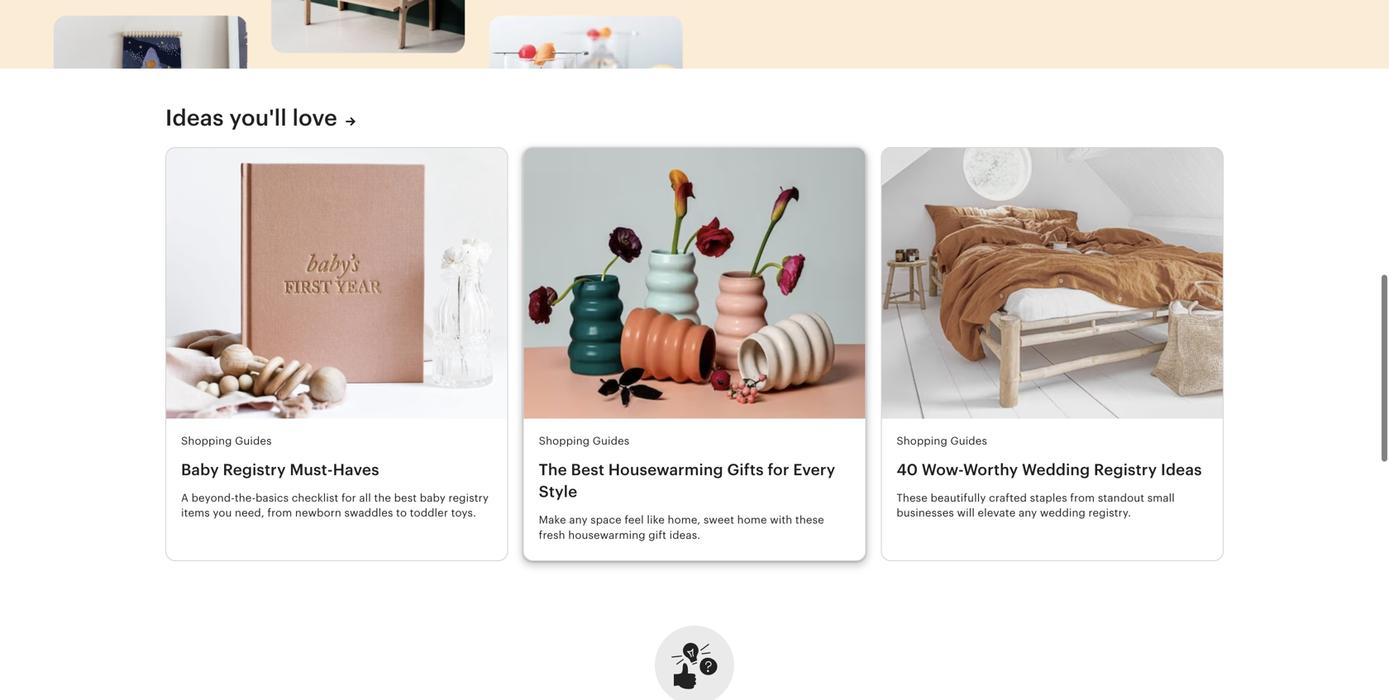 Task type: describe. For each thing, give the bounding box(es) containing it.
toys.
[[451, 507, 476, 519]]

any inside make any space feel like home, sweet home with these fresh housewarming gift ideas.
[[569, 514, 588, 526]]

worthy
[[963, 461, 1018, 479]]

all
[[359, 492, 371, 504]]

from inside a beyond-the-basics checklist for all the best baby registry items you need, from newborn swaddles to toddler toys.
[[267, 507, 292, 519]]

gifts
[[727, 461, 764, 479]]

guides for wow-
[[951, 435, 987, 448]]

toddler
[[410, 507, 448, 519]]

1 vertical spatial ideas
[[1161, 461, 1202, 479]]

staples
[[1030, 492, 1067, 504]]

wow-
[[922, 461, 963, 479]]

shopping for baby
[[181, 435, 232, 448]]

0 vertical spatial ideas
[[165, 105, 224, 131]]

every
[[793, 461, 835, 479]]

sweet
[[704, 514, 734, 526]]

standout
[[1098, 492, 1145, 504]]

space
[[591, 514, 622, 526]]

the-
[[235, 492, 256, 504]]

newborn
[[295, 507, 341, 519]]

40
[[897, 461, 918, 479]]

these
[[795, 514, 824, 526]]

the
[[539, 461, 567, 479]]

baby registry must-haves
[[181, 461, 379, 479]]

home
[[737, 514, 767, 526]]

40 wow-worthy wedding registry ideas
[[897, 461, 1202, 479]]

make any space feel like home, sweet home with these fresh housewarming gift ideas.
[[539, 514, 824, 541]]

wedding
[[1040, 507, 1086, 519]]

from inside these beautifully crafted staples from standout small businesses will elevate any wedding registry.
[[1070, 492, 1095, 504]]

small
[[1148, 492, 1175, 504]]

guides for best
[[593, 435, 630, 448]]

shopping guides for best
[[539, 435, 630, 448]]

housewarming
[[608, 461, 723, 479]]

wedding
[[1022, 461, 1090, 479]]

beautifully
[[931, 492, 986, 504]]

like
[[647, 514, 665, 526]]

shopping for 40
[[897, 435, 948, 448]]

home,
[[668, 514, 701, 526]]

make
[[539, 514, 566, 526]]

elevate
[[978, 507, 1016, 519]]

beyond-
[[192, 492, 235, 504]]

these beautifully crafted staples from standout small businesses will elevate any wedding registry.
[[897, 492, 1175, 519]]



Task type: vqa. For each thing, say whether or not it's contained in the screenshot.
rightmost Registry
yes



Task type: locate. For each thing, give the bounding box(es) containing it.
with
[[770, 514, 792, 526]]

any right make
[[569, 514, 588, 526]]

love
[[292, 105, 337, 131]]

2 shopping guides from the left
[[539, 435, 630, 448]]

checklist
[[292, 492, 339, 504]]

2 horizontal spatial guides
[[951, 435, 987, 448]]

housewarming
[[568, 529, 646, 541]]

you
[[213, 507, 232, 519]]

registry up the-
[[223, 461, 286, 479]]

must-
[[290, 461, 333, 479]]

registry
[[223, 461, 286, 479], [1094, 461, 1157, 479]]

shopping guides
[[181, 435, 272, 448], [539, 435, 630, 448], [897, 435, 987, 448]]

from up wedding on the right
[[1070, 492, 1095, 504]]

shopping guides up baby
[[181, 435, 272, 448]]

items
[[181, 507, 210, 519]]

1 horizontal spatial from
[[1070, 492, 1095, 504]]

best
[[571, 461, 604, 479]]

shopping up baby
[[181, 435, 232, 448]]

need,
[[235, 507, 264, 519]]

0 vertical spatial from
[[1070, 492, 1095, 504]]

any inside these beautifully crafted staples from standout small businesses will elevate any wedding registry.
[[1019, 507, 1037, 519]]

1 horizontal spatial shopping
[[539, 435, 590, 448]]

1 vertical spatial from
[[267, 507, 292, 519]]

for inside a beyond-the-basics checklist for all the best baby registry items you need, from newborn swaddles to toddler toys.
[[342, 492, 356, 504]]

shopping guides up best
[[539, 435, 630, 448]]

from
[[1070, 492, 1095, 504], [267, 507, 292, 519]]

1 horizontal spatial for
[[768, 461, 789, 479]]

shopping guides for wow-
[[897, 435, 987, 448]]

0 horizontal spatial for
[[342, 492, 356, 504]]

businesses
[[897, 507, 954, 519]]

ideas you'll love
[[165, 105, 337, 131]]

1 shopping from the left
[[181, 435, 232, 448]]

guides up best
[[593, 435, 630, 448]]

shopping up 40 at the bottom of page
[[897, 435, 948, 448]]

shopping up the
[[539, 435, 590, 448]]

guides
[[235, 435, 272, 448], [593, 435, 630, 448], [951, 435, 987, 448]]

1 registry from the left
[[223, 461, 286, 479]]

any down "crafted"
[[1019, 507, 1037, 519]]

0 horizontal spatial registry
[[223, 461, 286, 479]]

0 horizontal spatial shopping
[[181, 435, 232, 448]]

the
[[374, 492, 391, 504]]

1 horizontal spatial shopping guides
[[539, 435, 630, 448]]

shopping
[[181, 435, 232, 448], [539, 435, 590, 448], [897, 435, 948, 448]]

baby
[[420, 492, 446, 504]]

registry
[[449, 492, 489, 504]]

any
[[1019, 507, 1037, 519], [569, 514, 588, 526]]

3 shopping from the left
[[897, 435, 948, 448]]

1 guides from the left
[[235, 435, 272, 448]]

1 shopping guides from the left
[[181, 435, 272, 448]]

0 horizontal spatial from
[[267, 507, 292, 519]]

from down basics
[[267, 507, 292, 519]]

a
[[181, 492, 189, 504]]

ideas.
[[670, 529, 701, 541]]

1 horizontal spatial any
[[1019, 507, 1037, 519]]

feel
[[625, 514, 644, 526]]

3 shopping guides from the left
[[897, 435, 987, 448]]

crafted
[[989, 492, 1027, 504]]

best
[[394, 492, 417, 504]]

2 shopping from the left
[[539, 435, 590, 448]]

you'll
[[229, 105, 287, 131]]

2 registry from the left
[[1094, 461, 1157, 479]]

ideas
[[165, 105, 224, 131], [1161, 461, 1202, 479]]

0 horizontal spatial ideas
[[165, 105, 224, 131]]

guides up baby registry must-haves
[[235, 435, 272, 448]]

0 horizontal spatial guides
[[235, 435, 272, 448]]

for right the gifts
[[768, 461, 789, 479]]

ideas up small
[[1161, 461, 1202, 479]]

ideas left you'll
[[165, 105, 224, 131]]

2 horizontal spatial shopping
[[897, 435, 948, 448]]

registry up standout
[[1094, 461, 1157, 479]]

the best housewarming gifts for every style
[[539, 461, 835, 501]]

ideas you'll love link
[[165, 103, 355, 132]]

style
[[539, 483, 577, 501]]

0 horizontal spatial any
[[569, 514, 588, 526]]

1 horizontal spatial ideas
[[1161, 461, 1202, 479]]

0 vertical spatial for
[[768, 461, 789, 479]]

haves
[[333, 461, 379, 479]]

registry.
[[1089, 507, 1131, 519]]

swaddles
[[344, 507, 393, 519]]

will
[[957, 507, 975, 519]]

0 horizontal spatial shopping guides
[[181, 435, 272, 448]]

to
[[396, 507, 407, 519]]

basics
[[256, 492, 289, 504]]

2 guides from the left
[[593, 435, 630, 448]]

shopping guides up wow-
[[897, 435, 987, 448]]

guides for registry
[[235, 435, 272, 448]]

these
[[897, 492, 928, 504]]

for left all
[[342, 492, 356, 504]]

fresh
[[539, 529, 565, 541]]

for inside the best housewarming gifts for every style
[[768, 461, 789, 479]]

1 horizontal spatial registry
[[1094, 461, 1157, 479]]

baby
[[181, 461, 219, 479]]

shopping guides for registry
[[181, 435, 272, 448]]

guides up worthy
[[951, 435, 987, 448]]

a beyond-the-basics checklist for all the best baby registry items you need, from newborn swaddles to toddler toys.
[[181, 492, 489, 519]]

for
[[768, 461, 789, 479], [342, 492, 356, 504]]

1 horizontal spatial guides
[[593, 435, 630, 448]]

3 guides from the left
[[951, 435, 987, 448]]

2 horizontal spatial shopping guides
[[897, 435, 987, 448]]

1 vertical spatial for
[[342, 492, 356, 504]]

shopping for the
[[539, 435, 590, 448]]

gift
[[649, 529, 667, 541]]



